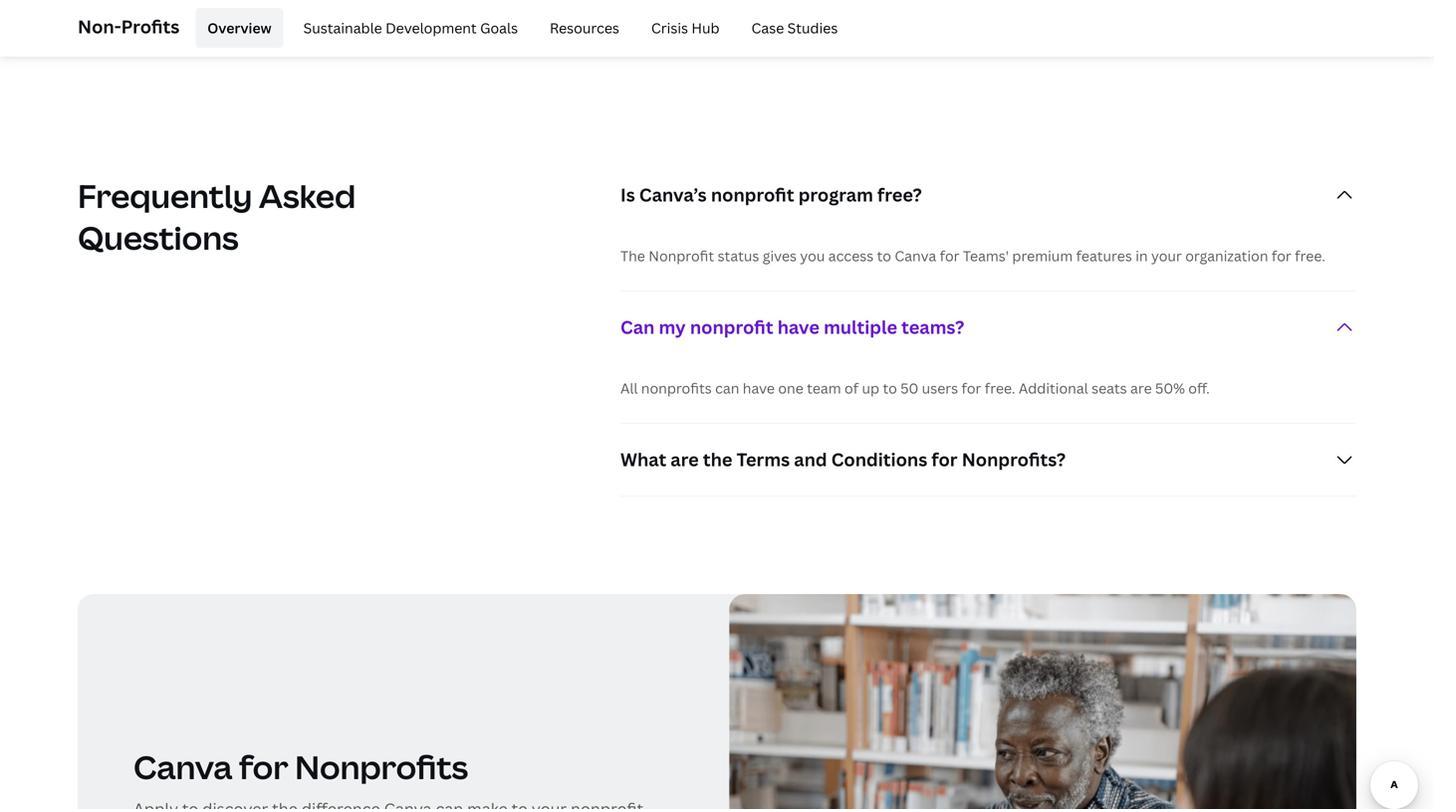 Task type: describe. For each thing, give the bounding box(es) containing it.
case
[[751, 18, 784, 37]]

all nonprofits can have one team of up to 50 users for free. additional seats are 50% off.
[[620, 379, 1210, 398]]

case studies link
[[739, 8, 850, 48]]

teams?
[[901, 315, 964, 340]]

features
[[1076, 247, 1132, 265]]

questions
[[78, 216, 239, 259]]

of
[[845, 379, 859, 398]]

resources
[[550, 18, 619, 37]]

1 vertical spatial nonprofits
[[295, 746, 468, 789]]

nonprofit for my
[[690, 315, 773, 340]]

1 horizontal spatial are
[[1130, 379, 1152, 398]]

with for canva
[[202, 8, 236, 29]]

is
[[620, 183, 635, 207]]

have for can
[[743, 379, 775, 398]]

inspired
[[436, 8, 500, 29]]

sustainable
[[303, 18, 382, 37]]

goals
[[480, 18, 518, 37]]

premium
[[1012, 247, 1073, 265]]

started
[[139, 8, 198, 29]]

additional
[[1019, 379, 1088, 398]]

the
[[620, 247, 645, 265]]

what are the terms and conditions for nonprofits?
[[620, 448, 1066, 472]]

my
[[659, 315, 686, 340]]

is canva's nonprofit program free? button
[[620, 159, 1356, 231]]

asked
[[259, 174, 356, 218]]

overview
[[207, 18, 272, 37]]

gives
[[763, 247, 797, 265]]

nonprofit for canva's
[[711, 183, 794, 207]]

access
[[828, 247, 874, 265]]

0 horizontal spatial canva
[[133, 746, 232, 789]]

all
[[620, 379, 638, 398]]

can
[[715, 379, 739, 398]]

can my nonprofit have multiple teams? button
[[620, 292, 1356, 364]]

crisis
[[651, 18, 688, 37]]

up
[[862, 379, 879, 398]]

one
[[778, 379, 803, 398]]

0 vertical spatial to
[[877, 247, 891, 265]]

teams'
[[963, 247, 1009, 265]]

frequently asked questions
[[78, 174, 356, 259]]

frequently
[[78, 174, 252, 218]]

1 vertical spatial your
[[1151, 247, 1182, 265]]

off.
[[1188, 379, 1210, 398]]

menu bar containing overview
[[188, 8, 850, 48]]

non-
[[78, 14, 121, 39]]

for inside getting started with canva for nonprofits
[[291, 8, 314, 29]]

are inside dropdown button
[[671, 448, 699, 472]]

start
[[393, 8, 433, 29]]

getting started with canva for nonprofits
[[78, 8, 314, 55]]

what
[[620, 448, 666, 472]]

users
[[922, 379, 958, 398]]

50%
[[1155, 379, 1185, 398]]

hub
[[692, 18, 720, 37]]

what are the terms and conditions for nonprofits? button
[[620, 424, 1356, 496]]

terms
[[737, 448, 790, 472]]

templates
[[621, 8, 701, 29]]

crisis hub
[[651, 18, 720, 37]]

for inside dropdown button
[[932, 448, 958, 472]]

0 vertical spatial nonprofit
[[541, 8, 617, 29]]



Task type: locate. For each thing, give the bounding box(es) containing it.
nonprofits inside getting started with canva for nonprofits
[[78, 33, 162, 55]]

organization
[[1185, 247, 1268, 265]]

you
[[800, 247, 825, 265]]

nonprofits
[[78, 33, 162, 55], [295, 746, 468, 789]]

can my nonprofit have multiple teams?
[[620, 315, 964, 340]]

nonprofit right 'my'
[[690, 315, 773, 340]]

with inside getting started with canva for nonprofits
[[202, 8, 236, 29]]

menu bar
[[188, 8, 850, 48]]

team
[[807, 379, 841, 398]]

1 with from the left
[[202, 8, 236, 29]]

overview link
[[195, 8, 283, 48]]

2 horizontal spatial canva
[[895, 247, 936, 265]]

with right 'started'
[[202, 8, 236, 29]]

getting started with canva for nonprofits link
[[78, 0, 385, 61]]

1 horizontal spatial have
[[777, 315, 820, 340]]

have for nonprofit
[[777, 315, 820, 340]]

0 vertical spatial free.
[[1295, 247, 1325, 265]]

are left "the"
[[671, 448, 699, 472]]

resources link
[[538, 8, 631, 48]]

2 vertical spatial canva
[[133, 746, 232, 789]]

have right can
[[743, 379, 775, 398]]

1 horizontal spatial free.
[[1295, 247, 1325, 265]]

0 vertical spatial have
[[777, 315, 820, 340]]

0 vertical spatial your
[[788, 8, 823, 29]]

0 horizontal spatial free.
[[985, 379, 1015, 398]]

crisis hub link
[[639, 8, 732, 48]]

2 with from the left
[[503, 8, 537, 29]]

1 horizontal spatial nonprofit
[[649, 247, 714, 265]]

and
[[794, 448, 827, 472]]

nonprofit right the goals in the top of the page
[[541, 8, 617, 29]]

1 horizontal spatial nonprofits
[[295, 746, 468, 789]]

1 vertical spatial nonprofit
[[649, 247, 714, 265]]

0 horizontal spatial your
[[788, 8, 823, 29]]

free. right organization
[[1295, 247, 1325, 265]]

conditions
[[831, 448, 927, 472]]

start inspired with nonprofit templates link
[[393, 0, 701, 35]]

0 vertical spatial nonprofit
[[711, 183, 794, 207]]

1 vertical spatial are
[[671, 448, 699, 472]]

for
[[291, 8, 314, 29], [940, 247, 960, 265], [1272, 247, 1291, 265], [962, 379, 981, 398], [932, 448, 958, 472], [239, 746, 288, 789]]

1 vertical spatial have
[[743, 379, 775, 398]]

your right in
[[1151, 247, 1182, 265]]

0 horizontal spatial with
[[202, 8, 236, 29]]

0 vertical spatial nonprofits
[[78, 33, 162, 55]]

managing your brand link
[[709, 0, 1017, 35]]

your right case
[[788, 8, 823, 29]]

to right access
[[877, 247, 891, 265]]

profits
[[121, 14, 180, 39]]

free.
[[1295, 247, 1325, 265], [985, 379, 1015, 398]]

are
[[1130, 379, 1152, 398], [671, 448, 699, 472]]

getting
[[78, 8, 136, 29]]

development
[[385, 18, 477, 37]]

in
[[1136, 247, 1148, 265]]

your
[[788, 8, 823, 29], [1151, 247, 1182, 265]]

canva's
[[639, 183, 707, 207]]

1 vertical spatial canva
[[895, 247, 936, 265]]

have up one
[[777, 315, 820, 340]]

nonprofits?
[[962, 448, 1066, 472]]

nonprofit inside can my nonprofit have multiple teams? dropdown button
[[690, 315, 773, 340]]

0 vertical spatial are
[[1130, 379, 1152, 398]]

seats
[[1092, 379, 1127, 398]]

with for nonprofit
[[503, 8, 537, 29]]

brand
[[827, 8, 874, 29]]

have
[[777, 315, 820, 340], [743, 379, 775, 398]]

nonprofit up status
[[711, 183, 794, 207]]

nonprofit right the
[[649, 247, 714, 265]]

status
[[718, 247, 759, 265]]

program
[[798, 183, 873, 207]]

can
[[620, 315, 655, 340]]

sustainable development goals link
[[291, 8, 530, 48]]

1 horizontal spatial with
[[503, 8, 537, 29]]

managing
[[709, 8, 784, 29]]

studies
[[787, 18, 838, 37]]

to
[[877, 247, 891, 265], [883, 379, 897, 398]]

non-profits
[[78, 14, 180, 39]]

nonprofits
[[641, 379, 712, 398]]

nonprofit inside is canva's nonprofit program free? dropdown button
[[711, 183, 794, 207]]

canva
[[239, 8, 287, 29], [895, 247, 936, 265], [133, 746, 232, 789]]

the
[[703, 448, 732, 472]]

to right up
[[883, 379, 897, 398]]

0 horizontal spatial nonprofit
[[541, 8, 617, 29]]

free?
[[877, 183, 922, 207]]

is canva's nonprofit program free?
[[620, 183, 922, 207]]

sustainable development goals
[[303, 18, 518, 37]]

with right inspired
[[503, 8, 537, 29]]

1 vertical spatial nonprofit
[[690, 315, 773, 340]]

50
[[900, 379, 918, 398]]

1 vertical spatial to
[[883, 379, 897, 398]]

nonprofit
[[541, 8, 617, 29], [649, 247, 714, 265]]

canva inside getting started with canva for nonprofits
[[239, 8, 287, 29]]

nonprofit
[[711, 183, 794, 207], [690, 315, 773, 340]]

have inside dropdown button
[[777, 315, 820, 340]]

1 vertical spatial free.
[[985, 379, 1015, 398]]

free. left additional
[[985, 379, 1015, 398]]

are left 50%
[[1130, 379, 1152, 398]]

1 horizontal spatial canva
[[239, 8, 287, 29]]

start inspired with nonprofit templates managing your brand
[[393, 8, 874, 29]]

0 vertical spatial canva
[[239, 8, 287, 29]]

0 horizontal spatial are
[[671, 448, 699, 472]]

0 horizontal spatial nonprofits
[[78, 33, 162, 55]]

canva for nonprofits
[[133, 746, 468, 789]]

1 horizontal spatial your
[[1151, 247, 1182, 265]]

multiple
[[824, 315, 897, 340]]

the nonprofit status gives you access to canva for teams' premium features in your organization for free.
[[620, 247, 1325, 265]]

case studies
[[751, 18, 838, 37]]

0 horizontal spatial have
[[743, 379, 775, 398]]

with
[[202, 8, 236, 29], [503, 8, 537, 29]]



Task type: vqa. For each thing, say whether or not it's contained in the screenshot.
access
yes



